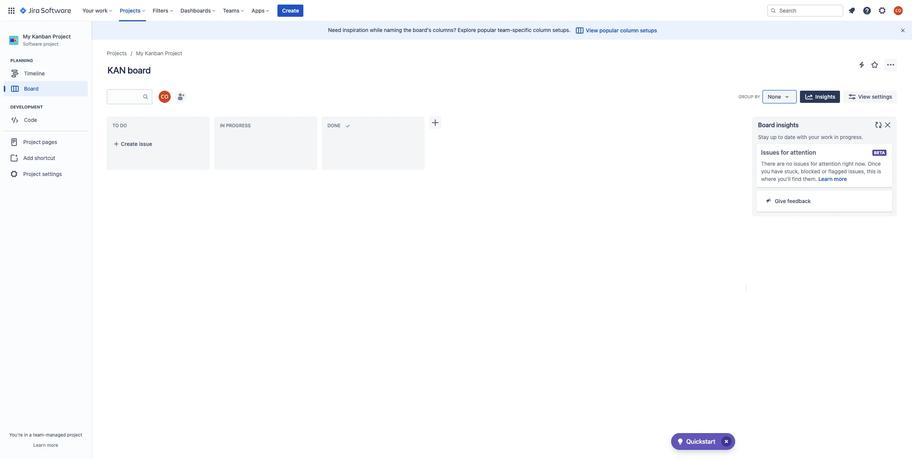 Task type: vqa. For each thing, say whether or not it's contained in the screenshot.
Search For Requested Apps field
no



Task type: locate. For each thing, give the bounding box(es) containing it.
0 horizontal spatial learn
[[33, 443, 46, 448]]

more down flagged
[[834, 176, 847, 182]]

attention up or
[[819, 160, 841, 167]]

for
[[781, 149, 789, 156], [811, 160, 818, 167]]

my inside my kanban project software project
[[23, 33, 31, 40]]

0 horizontal spatial learn more button
[[33, 443, 58, 449]]

1 vertical spatial team-
[[33, 432, 46, 438]]

1 horizontal spatial learn more
[[819, 176, 847, 182]]

beta
[[874, 150, 885, 155]]

create issue
[[121, 141, 152, 147]]

progress
[[226, 123, 251, 129]]

learn more button down flagged
[[819, 175, 847, 183]]

my for my kanban project software project
[[23, 33, 31, 40]]

need
[[328, 27, 341, 33]]

inspiration
[[343, 27, 368, 33]]

stuck,
[[785, 168, 800, 175]]

you're
[[9, 432, 23, 438]]

1 horizontal spatial attention
[[819, 160, 841, 167]]

1 horizontal spatial settings
[[872, 93, 892, 100]]

planning group
[[4, 58, 91, 99]]

project settings
[[23, 171, 62, 177]]

banner
[[0, 0, 912, 21]]

0 vertical spatial work
[[95, 7, 108, 14]]

1 vertical spatial for
[[811, 160, 818, 167]]

is
[[877, 168, 881, 175]]

column left setups
[[620, 27, 639, 34]]

settings for view settings
[[872, 93, 892, 100]]

kanban up board
[[145, 50, 163, 56]]

0 horizontal spatial more
[[47, 443, 58, 448]]

0 vertical spatial attention
[[791, 149, 816, 156]]

kanban
[[32, 33, 51, 40], [145, 50, 163, 56]]

learn more button
[[819, 175, 847, 183], [33, 443, 58, 449]]

1 horizontal spatial in
[[834, 134, 839, 140]]

with
[[797, 134, 807, 140]]

planning image
[[1, 56, 10, 65]]

for up are
[[781, 149, 789, 156]]

0 vertical spatial team-
[[498, 27, 513, 33]]

settings inside button
[[872, 93, 892, 100]]

1 horizontal spatial more
[[834, 176, 847, 182]]

in progress
[[220, 123, 251, 129]]

0 horizontal spatial project
[[43, 41, 59, 47]]

check image
[[676, 437, 685, 446]]

issues for attention
[[761, 149, 816, 156]]

settings down add shortcut button
[[42, 171, 62, 177]]

board insights dialog
[[752, 117, 897, 217]]

insights
[[777, 122, 799, 128]]

work inside popup button
[[95, 7, 108, 14]]

0 horizontal spatial attention
[[791, 149, 816, 156]]

board down timeline
[[24, 85, 39, 92]]

column left setups.
[[533, 27, 551, 33]]

0 horizontal spatial team-
[[33, 432, 46, 438]]

project inside my kanban project software project
[[53, 33, 71, 40]]

filters
[[153, 7, 168, 14]]

to do
[[112, 123, 127, 129]]

0 horizontal spatial column
[[533, 27, 551, 33]]

do
[[120, 123, 127, 129]]

1 vertical spatial learn more
[[33, 443, 58, 448]]

1 vertical spatial my
[[136, 50, 143, 56]]

teams button
[[221, 4, 247, 17]]

0 vertical spatial create
[[282, 7, 299, 14]]

column
[[533, 27, 551, 33], [620, 27, 639, 34]]

progress.
[[840, 134, 863, 140]]

my up software
[[23, 33, 31, 40]]

1 horizontal spatial learn more button
[[819, 175, 847, 183]]

1 horizontal spatial my
[[136, 50, 143, 56]]

none button
[[763, 91, 797, 103]]

1 horizontal spatial view
[[858, 93, 871, 100]]

need inspiration while naming the board's columns? explore popular team-specific column setups.
[[328, 27, 571, 33]]

1 vertical spatial projects
[[107, 50, 127, 56]]

create right apps popup button
[[282, 7, 299, 14]]

1 horizontal spatial learn
[[819, 176, 833, 182]]

group
[[3, 131, 88, 185]]

0 vertical spatial more
[[834, 176, 847, 182]]

0 horizontal spatial view
[[586, 27, 598, 34]]

quickstart
[[686, 438, 716, 445]]

column inside button
[[620, 27, 639, 34]]

0 horizontal spatial learn more
[[33, 443, 58, 448]]

my kanban project software project
[[23, 33, 71, 47]]

0 horizontal spatial settings
[[42, 171, 62, 177]]

dashboards
[[181, 7, 211, 14]]

settings up refresh insights panel icon
[[872, 93, 892, 100]]

create issue button
[[109, 137, 208, 151]]

blocked
[[801, 168, 821, 175]]

feedback icon image
[[766, 198, 772, 204]]

no
[[786, 160, 792, 167]]

board for board insights
[[758, 122, 775, 128]]

setups
[[640, 27, 657, 34]]

my
[[23, 33, 31, 40], [136, 50, 143, 56]]

learn more down "you're in a team-managed project"
[[33, 443, 58, 448]]

0 horizontal spatial work
[[95, 7, 108, 14]]

0 vertical spatial projects
[[120, 7, 141, 14]]

create
[[282, 7, 299, 14], [121, 141, 138, 147]]

create left issue
[[121, 141, 138, 147]]

more inside board insights dialog
[[834, 176, 847, 182]]

project pages
[[23, 139, 57, 145]]

dismiss quickstart image
[[721, 436, 733, 448]]

issue
[[139, 141, 152, 147]]

0 vertical spatial kanban
[[32, 33, 51, 40]]

0 vertical spatial learn more button
[[819, 175, 847, 183]]

0 vertical spatial for
[[781, 149, 789, 156]]

there are no issues for attention right now. once you have stuck, blocked or flagged issues, this is where you'll find them.
[[761, 160, 881, 182]]

learn more down flagged
[[819, 176, 847, 182]]

projects for projects dropdown button
[[120, 7, 141, 14]]

1 vertical spatial project
[[67, 432, 82, 438]]

sidebar navigation image
[[83, 30, 100, 46]]

0 horizontal spatial create
[[121, 141, 138, 147]]

kanban up software
[[32, 33, 51, 40]]

0 vertical spatial board
[[24, 85, 39, 92]]

timeline link
[[4, 66, 88, 81]]

1 vertical spatial work
[[821, 134, 833, 140]]

more
[[834, 176, 847, 182], [47, 443, 58, 448]]

jira software image
[[20, 6, 71, 15], [20, 6, 71, 15]]

your
[[809, 134, 820, 140]]

naming
[[384, 27, 402, 33]]

date
[[785, 134, 796, 140]]

quickstart button
[[671, 433, 735, 450]]

1 horizontal spatial kanban
[[145, 50, 163, 56]]

your
[[82, 7, 94, 14]]

give
[[775, 198, 786, 204]]

my up board
[[136, 50, 143, 56]]

0 vertical spatial view
[[586, 27, 598, 34]]

issues
[[761, 149, 780, 156]]

learn down or
[[819, 176, 833, 182]]

kanban inside my kanban project software project
[[32, 33, 51, 40]]

0 vertical spatial my
[[23, 33, 31, 40]]

1 vertical spatial attention
[[819, 160, 841, 167]]

1 vertical spatial learn more button
[[33, 443, 58, 449]]

1 vertical spatial in
[[24, 432, 28, 438]]

columns?
[[433, 27, 456, 33]]

project settings link
[[3, 166, 88, 183]]

board inside dialog
[[758, 122, 775, 128]]

0 vertical spatial settings
[[872, 93, 892, 100]]

1 vertical spatial kanban
[[145, 50, 163, 56]]

1 horizontal spatial for
[[811, 160, 818, 167]]

0 horizontal spatial board
[[24, 85, 39, 92]]

1 vertical spatial more
[[47, 443, 58, 448]]

search image
[[770, 7, 777, 14]]

close insights panel image
[[883, 120, 892, 130]]

create inside primary element
[[282, 7, 299, 14]]

learn inside board insights dialog
[[819, 176, 833, 182]]

projects
[[120, 7, 141, 14], [107, 50, 127, 56]]

0 horizontal spatial kanban
[[32, 33, 51, 40]]

1 vertical spatial board
[[758, 122, 775, 128]]

code
[[24, 117, 37, 123]]

team-
[[498, 27, 513, 33], [33, 432, 46, 438]]

learn more button down "you're in a team-managed project"
[[33, 443, 58, 449]]

1 horizontal spatial popular
[[600, 27, 619, 34]]

attention up issues on the right of page
[[791, 149, 816, 156]]

your profile and settings image
[[894, 6, 903, 15]]

feedback
[[788, 198, 811, 204]]

refresh insights panel image
[[874, 120, 883, 130]]

view down automations menu button icon
[[858, 93, 871, 100]]

development group
[[4, 104, 91, 130]]

1 vertical spatial create
[[121, 141, 138, 147]]

board inside planning group
[[24, 85, 39, 92]]

board up stay
[[758, 122, 775, 128]]

1 horizontal spatial work
[[821, 134, 833, 140]]

learn more inside board insights dialog
[[819, 176, 847, 182]]

in left a
[[24, 432, 28, 438]]

issues
[[794, 160, 809, 167]]

0 horizontal spatial for
[[781, 149, 789, 156]]

once
[[868, 160, 881, 167]]

0 vertical spatial learn
[[819, 176, 833, 182]]

issues,
[[849, 168, 866, 175]]

in left progress.
[[834, 134, 839, 140]]

teams
[[223, 7, 239, 14]]

board
[[24, 85, 39, 92], [758, 122, 775, 128]]

for up blocked
[[811, 160, 818, 167]]

more down managed
[[47, 443, 58, 448]]

1 vertical spatial view
[[858, 93, 871, 100]]

project right software
[[43, 41, 59, 47]]

dismiss image
[[900, 27, 906, 34]]

projects left "filters"
[[120, 7, 141, 14]]

more image
[[886, 60, 896, 69]]

for inside there are no issues for attention right now. once you have stuck, blocked or flagged issues, this is where you'll find them.
[[811, 160, 818, 167]]

you'll
[[778, 176, 791, 182]]

1 horizontal spatial project
[[67, 432, 82, 438]]

1 vertical spatial settings
[[42, 171, 62, 177]]

0 vertical spatial in
[[834, 134, 839, 140]]

learn down "you're in a team-managed project"
[[33, 443, 46, 448]]

create for create
[[282, 7, 299, 14]]

view popular column setups button
[[571, 24, 662, 37]]

0 horizontal spatial my
[[23, 33, 31, 40]]

settings for project settings
[[42, 171, 62, 177]]

project right managed
[[67, 432, 82, 438]]

project
[[43, 41, 59, 47], [67, 432, 82, 438]]

star kan board image
[[870, 60, 880, 69]]

view settings button
[[843, 91, 897, 103]]

projects inside dropdown button
[[120, 7, 141, 14]]

learn
[[819, 176, 833, 182], [33, 443, 46, 448]]

add shortcut
[[23, 155, 55, 161]]

right
[[842, 160, 854, 167]]

notifications image
[[847, 6, 857, 15]]

1 horizontal spatial board
[[758, 122, 775, 128]]

1 horizontal spatial column
[[620, 27, 639, 34]]

board for board
[[24, 85, 39, 92]]

work inside board insights dialog
[[821, 134, 833, 140]]

where
[[761, 176, 776, 182]]

project inside project settings link
[[23, 171, 41, 177]]

view right setups.
[[586, 27, 598, 34]]

to
[[778, 134, 783, 140]]

1 horizontal spatial create
[[282, 7, 299, 14]]

1 vertical spatial learn
[[33, 443, 46, 448]]

0 horizontal spatial in
[[24, 432, 28, 438]]

work
[[95, 7, 108, 14], [821, 134, 833, 140]]

more for learn more button inside board insights dialog
[[834, 176, 847, 182]]

popular
[[478, 27, 496, 33], [600, 27, 619, 34]]

projects up kan
[[107, 50, 127, 56]]

learn more for learn more button inside board insights dialog
[[819, 176, 847, 182]]

0 vertical spatial project
[[43, 41, 59, 47]]

0 vertical spatial learn more
[[819, 176, 847, 182]]



Task type: describe. For each thing, give the bounding box(es) containing it.
in
[[220, 123, 225, 129]]

projects button
[[118, 4, 148, 17]]

learn for the leftmost learn more button
[[33, 443, 46, 448]]

1 horizontal spatial team-
[[498, 27, 513, 33]]

flagged
[[829, 168, 847, 175]]

project inside project pages 'link'
[[23, 139, 41, 145]]

managed
[[46, 432, 66, 438]]

kanban for my kanban project software project
[[32, 33, 51, 40]]

project inside my kanban project software project
[[43, 41, 59, 47]]

shortcut
[[35, 155, 55, 161]]

christina overa image
[[159, 91, 171, 103]]

stay up to date with your work in progress.
[[758, 134, 863, 140]]

apps button
[[249, 4, 272, 17]]

specific
[[513, 27, 532, 33]]

now.
[[855, 160, 867, 167]]

give feedback
[[775, 198, 811, 204]]

appswitcher icon image
[[7, 6, 16, 15]]

filters button
[[150, 4, 176, 17]]

Search this board text field
[[108, 90, 143, 104]]

insights image
[[805, 92, 814, 101]]

code link
[[4, 113, 88, 128]]

learn for learn more button inside board insights dialog
[[819, 176, 833, 182]]

help image
[[863, 6, 872, 15]]

view popular column setups
[[586, 27, 657, 34]]

timeline
[[24, 70, 45, 77]]

or
[[822, 168, 827, 175]]

create for create issue
[[121, 141, 138, 147]]

add people image
[[176, 92, 185, 101]]

done
[[327, 123, 341, 129]]

view settings
[[858, 93, 892, 100]]

to
[[112, 123, 119, 129]]

a
[[29, 432, 32, 438]]

software
[[23, 41, 42, 47]]

group
[[739, 94, 754, 99]]

projects link
[[107, 49, 127, 58]]

pages
[[42, 139, 57, 145]]

banner containing your work
[[0, 0, 912, 21]]

them.
[[803, 176, 817, 182]]

kanban for my kanban project
[[145, 50, 163, 56]]

create button
[[278, 4, 304, 17]]

apps
[[252, 7, 265, 14]]

add shortcut button
[[3, 151, 88, 166]]

attention inside there are no issues for attention right now. once you have stuck, blocked or flagged issues, this is where you'll find them.
[[819, 160, 841, 167]]

this
[[867, 168, 876, 175]]

project pages link
[[3, 134, 88, 151]]

more for the leftmost learn more button
[[47, 443, 58, 448]]

there
[[761, 160, 776, 167]]

add
[[23, 155, 33, 161]]

popular inside button
[[600, 27, 619, 34]]

while
[[370, 27, 383, 33]]

projects for projects "link"
[[107, 50, 127, 56]]

dashboards button
[[178, 4, 219, 17]]

Search field
[[767, 4, 844, 17]]

kan board
[[108, 65, 151, 75]]

insights button
[[800, 91, 840, 103]]

board link
[[4, 81, 88, 97]]

planning
[[10, 58, 33, 63]]

insights
[[816, 93, 836, 100]]

learn more button inside board insights dialog
[[819, 175, 847, 183]]

view for view popular column setups
[[586, 27, 598, 34]]

board
[[128, 65, 151, 75]]

board insights
[[758, 122, 799, 128]]

by
[[755, 94, 760, 99]]

you're in a team-managed project
[[9, 432, 82, 438]]

primary element
[[5, 0, 767, 21]]

my kanban project link
[[136, 49, 182, 58]]

group containing project pages
[[3, 131, 88, 185]]

in inside dialog
[[834, 134, 839, 140]]

view for view settings
[[858, 93, 871, 100]]

board's
[[413, 27, 432, 33]]

give feedback button
[[761, 195, 888, 207]]

your work button
[[80, 4, 115, 17]]

you
[[761, 168, 770, 175]]

setups.
[[553, 27, 571, 33]]

0 horizontal spatial popular
[[478, 27, 496, 33]]

kan
[[108, 65, 126, 75]]

find
[[792, 176, 802, 182]]

settings image
[[878, 6, 887, 15]]

the
[[404, 27, 411, 33]]

explore
[[458, 27, 476, 33]]

up
[[771, 134, 777, 140]]

my for my kanban project
[[136, 50, 143, 56]]

none
[[768, 93, 781, 100]]

group by
[[739, 94, 760, 99]]

create column image
[[431, 118, 440, 127]]

are
[[777, 160, 785, 167]]

automations menu button icon image
[[857, 60, 867, 69]]

learn more for the leftmost learn more button
[[33, 443, 58, 448]]

project inside my kanban project link
[[165, 50, 182, 56]]

development image
[[1, 103, 10, 112]]



